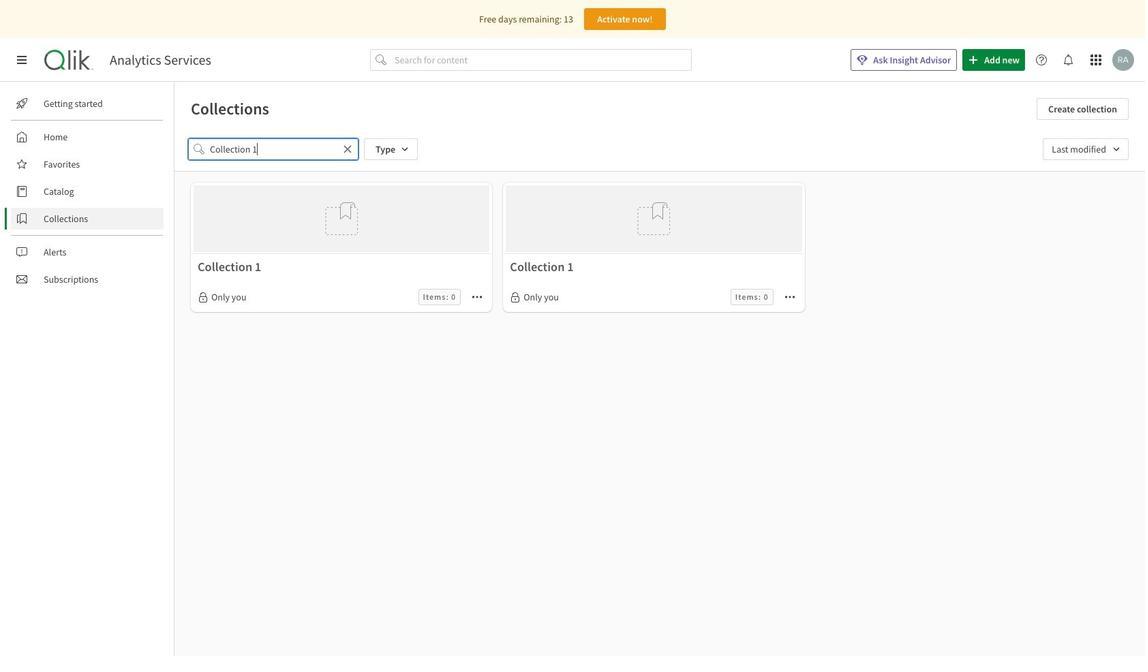 Task type: describe. For each thing, give the bounding box(es) containing it.
Search for collections text field
[[210, 138, 337, 160]]

analytics services element
[[110, 52, 211, 68]]

ruby anderson image
[[1113, 49, 1135, 71]]

close sidebar menu image
[[16, 55, 27, 65]]

clear search image
[[342, 144, 353, 155]]



Task type: vqa. For each thing, say whether or not it's contained in the screenshot.
filters region at the top
yes



Task type: locate. For each thing, give the bounding box(es) containing it.
none field inside filters region
[[1044, 138, 1129, 160]]

more actions image
[[472, 292, 483, 303]]

Search for content text field
[[392, 49, 692, 71]]

navigation pane element
[[0, 87, 174, 296]]

filters region
[[175, 128, 1146, 171]]

None field
[[1044, 138, 1129, 160]]



